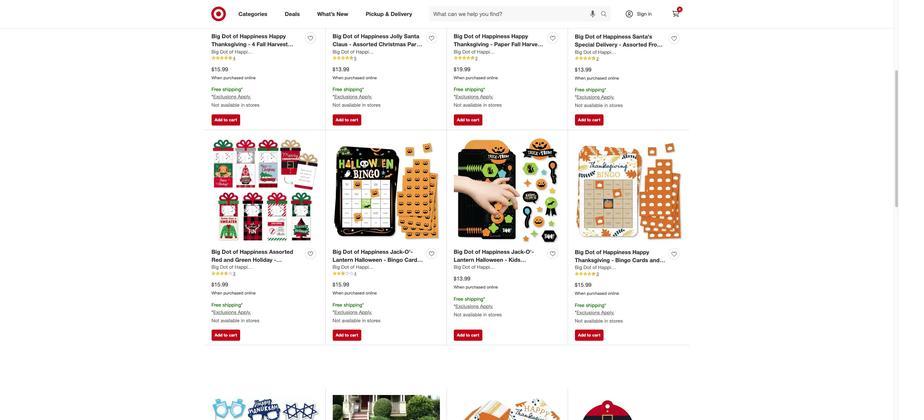 Task type: vqa. For each thing, say whether or not it's contained in the screenshot.
the bottom "45mm"
no



Task type: locate. For each thing, give the bounding box(es) containing it.
exclusions for big dot of happiness jack-o'- lantern halloween - bingo cards and markers - kids halloween party bingo game - set of 18
[[335, 310, 358, 316]]

2 vertical spatial sheets
[[489, 273, 507, 280]]

add to cart for big dot of happiness jack-o'- lantern halloween - kids halloween party favor kids stickers - 16 sheets - 256 stickers
[[457, 333, 480, 338]]

sheets inside big dot of happiness jolly santa claus - assorted christmas party gift tag labels - to and from stickers - 12 sheets - 120 stickers
[[368, 57, 386, 64]]

1 horizontal spatial 2
[[597, 56, 599, 61]]

thanksgiving inside big dot of happiness happy thanksgiving - paper fall harvest party coloring sheets - activity placemats - set of 16
[[454, 41, 489, 48]]

2 horizontal spatial 4
[[355, 272, 357, 277]]

0 horizontal spatial fall
[[257, 41, 266, 48]]

1 horizontal spatial o'-
[[526, 249, 534, 256]]

big dot of happiness jack-o'-lantern halloween - black cat ghost skull & witch hat lawn decor - outdoor kids halloween party yard decorations - 10 pc image
[[333, 396, 440, 421], [333, 396, 440, 421]]

1 vertical spatial sheets
[[368, 57, 386, 64]]

$13.99
[[333, 66, 350, 73], [575, 66, 592, 73], [454, 276, 471, 283]]

1 horizontal spatial and
[[385, 49, 395, 56]]

1 jack- from the left
[[391, 249, 405, 256]]

big inside big dot of happiness jack-o'- lantern halloween - kids halloween party favor kids stickers - 16 sheets - 256 stickers
[[454, 249, 463, 256]]

in for big dot of happiness happy thanksgiving - paper fall harvest party coloring sheets - activity placemats - set of 16
[[484, 102, 487, 108]]

2 o'- from the left
[[526, 249, 534, 256]]

games
[[228, 49, 246, 56]]

3 link
[[212, 271, 319, 277], [575, 272, 683, 278]]

search button
[[598, 6, 615, 23]]

16 left 256
[[481, 273, 487, 280]]

not for big dot of happiness jolly santa claus - assorted christmas party gift tag labels - to and from stickers - 12 sheets - 120 stickers
[[333, 102, 341, 108]]

2 link
[[454, 55, 561, 61], [575, 56, 683, 62]]

thanksgiving
[[212, 41, 247, 48], [454, 41, 489, 48], [575, 257, 611, 264]]

6 link
[[669, 6, 684, 22]]

free shipping * * exclusions apply. not available in stores for big dot of happiness happy thanksgiving - bingo cards and markers - fall harvest party bingo game - set of 18
[[575, 303, 623, 324]]

party
[[408, 41, 422, 48], [212, 49, 226, 56], [454, 49, 469, 56], [483, 265, 498, 272], [635, 265, 650, 272], [333, 273, 347, 280]]

1 horizontal spatial set
[[487, 57, 496, 64]]

0 vertical spatial 4 link
[[212, 55, 319, 61]]

when for big dot of happiness happy thanksgiving - paper fall harvest party coloring sheets - activity placemats - set of 16
[[454, 75, 465, 80]]

3
[[233, 272, 236, 277], [597, 272, 599, 277]]

big dot of happiness jack-o'-lantern halloween - kids halloween party favor kids stickers - 16 sheets - 256 stickers image
[[454, 137, 561, 244], [454, 137, 561, 244]]

free shipping * * exclusions apply. not available in stores for big dot of happiness jack-o'- lantern halloween - bingo cards and markers - kids halloween party bingo game - set of 18
[[333, 302, 381, 324]]

big
[[212, 33, 220, 40], [333, 33, 342, 40], [454, 33, 463, 40], [212, 49, 219, 55], [333, 49, 340, 55], [454, 49, 461, 55], [575, 49, 583, 55], [333, 249, 342, 256], [454, 249, 463, 256], [575, 249, 584, 256], [212, 265, 219, 271], [333, 265, 340, 271], [454, 265, 461, 271], [575, 265, 583, 271]]

4 link for kids
[[333, 271, 440, 277]]

256
[[512, 273, 522, 280]]

free
[[212, 87, 221, 92], [333, 87, 343, 92], [454, 87, 464, 92], [575, 87, 585, 93], [454, 297, 464, 302], [212, 302, 221, 308], [333, 302, 343, 308], [575, 303, 585, 309]]

0 vertical spatial and
[[385, 49, 395, 56]]

stores for big dot of happiness jack-o'- lantern halloween - bingo cards and markers - kids halloween party bingo game - set of 18
[[368, 318, 381, 324]]

2 for $13.99
[[597, 56, 599, 61]]

6
[[680, 7, 681, 11]]

4 link
[[212, 55, 319, 61], [333, 271, 440, 277]]

0 horizontal spatial 16
[[481, 273, 487, 280]]

of inside big dot of happiness jolly santa claus - assorted christmas party gift tag labels - to and from stickers - 12 sheets - 120 stickers
[[354, 33, 360, 40]]

big dot of happiness link for big dot of happiness jack-o'- lantern halloween - kids halloween party favor kids stickers - 16 sheets - 256 stickers
[[454, 264, 501, 271]]

big dot of happiness hanukkah menorah glasses - paper card stock chanukah holiday party photo booth props kit - 10 count image
[[212, 396, 319, 421], [212, 396, 319, 421]]

big inside "big dot of happiness jack-o'- lantern halloween - bingo cards and markers - kids halloween party bingo game - set of 18"
[[333, 249, 342, 256]]

big dot of happiness assorted red and green holiday - christmas money and gift card sleeves - nifty gifty card holders - 8 ct image
[[212, 137, 319, 244], [212, 137, 319, 244]]

exclusions apply. link
[[213, 94, 251, 100], [335, 94, 372, 100], [456, 94, 494, 100], [577, 94, 615, 100], [456, 304, 494, 310], [213, 310, 251, 316], [335, 310, 372, 316], [577, 310, 615, 316]]

bingo
[[388, 257, 403, 264], [616, 257, 631, 264], [651, 265, 667, 272], [349, 273, 364, 280]]

1 vertical spatial 4 link
[[333, 271, 440, 277]]

$15.99
[[212, 66, 228, 73], [212, 282, 228, 289], [333, 282, 350, 289], [575, 282, 592, 289]]

coloring
[[470, 49, 493, 56]]

1 vertical spatial 4
[[233, 56, 236, 61]]

big inside big dot of happiness happy thanksgiving - paper fall harvest party coloring sheets - activity placemats - set of 16
[[454, 33, 463, 40]]

sheets down the paper
[[494, 49, 513, 56]]

happy for cards
[[269, 33, 286, 40]]

party inside big dot of happiness jack-o'- lantern halloween - kids halloween party favor kids stickers - 16 sheets - 256 stickers
[[483, 265, 498, 272]]

$13.99 when purchased online for big dot of happiness jolly santa claus - assorted christmas party gift tag labels - to and from stickers - 12 sheets - 120 stickers
[[333, 66, 377, 80]]

happy for party
[[633, 249, 650, 256]]

$13.99 for big dot of happiness jack-o'- lantern halloween - kids halloween party favor kids stickers - 16 sheets - 256 stickers
[[454, 276, 471, 283]]

online
[[245, 75, 256, 80], [366, 75, 377, 80], [487, 75, 498, 80], [608, 75, 620, 81], [487, 285, 498, 290], [245, 291, 256, 296], [366, 291, 377, 296], [608, 291, 620, 297]]

not for big dot of happiness jack-o'- lantern halloween - kids halloween party favor kids stickers - 16 sheets - 256 stickers
[[454, 312, 462, 318]]

when
[[212, 75, 223, 80], [333, 75, 344, 80], [454, 75, 465, 80], [575, 75, 586, 81], [454, 285, 465, 290], [212, 291, 223, 296], [333, 291, 344, 296], [575, 291, 586, 297]]

happy for activity
[[512, 33, 529, 40]]

shipping for big dot of happiness jack-o'- lantern halloween - bingo cards and markers - kids halloween party bingo game - set of 18
[[344, 302, 363, 308]]

2 horizontal spatial cards
[[633, 257, 649, 264]]

big inside big dot of happiness jolly santa claus - assorted christmas party gift tag labels - to and from stickers - 12 sheets - 120 stickers
[[333, 33, 342, 40]]

1 horizontal spatial cards
[[405, 257, 421, 264]]

big dot of happiness happy thanksgiving - paper fall harvest party coloring sheets - activity placemats - set of 16
[[454, 33, 543, 64]]

lantern inside "big dot of happiness jack-o'- lantern halloween - bingo cards and markers - kids halloween party bingo game - set of 18"
[[333, 257, 353, 264]]

o'-
[[405, 249, 413, 256], [526, 249, 534, 256]]

happiness
[[240, 33, 268, 40], [361, 33, 389, 40], [482, 33, 510, 40], [235, 49, 258, 55], [356, 49, 379, 55], [477, 49, 501, 55], [599, 49, 622, 55], [361, 249, 389, 256], [482, 249, 510, 256], [604, 249, 632, 256], [235, 265, 258, 271], [356, 265, 379, 271], [477, 265, 501, 271], [599, 265, 622, 271]]

and inside "big dot of happiness jack-o'- lantern halloween - bingo cards and markers - kids halloween party bingo game - set of 18"
[[333, 265, 343, 272]]

1 horizontal spatial happy
[[512, 33, 529, 40]]

harvest inside big dot of happiness happy thanksgiving - paper fall harvest party coloring sheets - activity placemats - set of 16
[[523, 41, 543, 48]]

placemats
[[454, 57, 482, 64]]

0 horizontal spatial and
[[333, 265, 343, 272]]

cart for big dot of happiness jack-o'- lantern halloween - kids halloween party favor kids stickers - 16 sheets - 256 stickers
[[472, 333, 480, 338]]

cart for big dot of happiness happy thanksgiving - 4 fall harvest party games - 10 cards each - gamerific bundle
[[229, 117, 237, 123]]

happiness inside big dot of happiness jack-o'- lantern halloween - kids halloween party favor kids stickers - 16 sheets - 256 stickers
[[482, 249, 510, 256]]

when inside $19.99 when purchased online
[[454, 75, 465, 80]]

dot inside big dot of happiness happy thanksgiving - bingo cards and markers - fall harvest party bingo game - set of 18
[[586, 249, 595, 256]]

0 horizontal spatial $13.99
[[333, 66, 350, 73]]

free shipping * * exclusions apply. not available in stores for big dot of happiness jolly santa claus - assorted christmas party gift tag labels - to and from stickers - 12 sheets - 120 stickers
[[333, 87, 381, 108]]

0 horizontal spatial 4
[[233, 56, 236, 61]]

big inside big dot of happiness happy thanksgiving - 4 fall harvest party games - 10 cards each - gamerific bundle
[[212, 33, 220, 40]]

-
[[248, 41, 251, 48], [350, 41, 352, 48], [491, 41, 493, 48], [248, 49, 250, 56], [292, 49, 294, 56], [374, 49, 376, 56], [514, 49, 516, 56], [356, 57, 358, 64], [387, 57, 390, 64], [484, 57, 486, 64], [384, 257, 386, 264], [505, 257, 508, 264], [612, 257, 614, 264], [368, 265, 370, 272], [599, 265, 601, 272], [383, 273, 385, 280], [477, 273, 479, 280], [509, 273, 511, 280], [593, 273, 595, 280]]

0 horizontal spatial happy
[[269, 33, 286, 40]]

big dot of happiness happy thanksgiving - paper fall harvest party coloring sheets - activity placemats - set of 16 image
[[454, 0, 561, 28], [454, 0, 561, 28]]

2 jack- from the left
[[512, 249, 526, 256]]

1 horizontal spatial thanksgiving
[[454, 41, 489, 48]]

1 horizontal spatial 18
[[614, 273, 620, 280]]

1 horizontal spatial 16
[[505, 57, 511, 64]]

big dot of happiness link for big dot of happiness happy thanksgiving - 4 fall harvest party games - 10 cards each - gamerific bundle
[[212, 48, 258, 55]]

happiness for 'big dot of happiness happy thanksgiving - 4 fall harvest party games - 10 cards each - gamerific bundle' link
[[240, 33, 268, 40]]

thanksgiving for games
[[212, 41, 247, 48]]

happiness for 'big dot of happiness' link related to big dot of happiness happy thanksgiving - paper fall harvest party coloring sheets - activity placemats - set of 16
[[477, 49, 501, 55]]

0 horizontal spatial o'-
[[405, 249, 413, 256]]

exclusions for big dot of happiness happy thanksgiving - 4 fall harvest party games - 10 cards each - gamerific bundle
[[213, 94, 237, 100]]

when for big dot of happiness happy thanksgiving - 4 fall harvest party games - 10 cards each - gamerific bundle
[[212, 75, 223, 80]]

dot for 'big dot of happiness' link associated with big dot of happiness jack-o'- lantern halloween - kids halloween party favor kids stickers - 16 sheets - 256 stickers
[[463, 265, 471, 271]]

happy
[[269, 33, 286, 40], [512, 33, 529, 40], [633, 249, 650, 256]]

big dot of happiness jolly santa claus - assorted christmas party gift tag labels - to and from stickers - 12 sheets - 120 stickers image
[[333, 0, 440, 28], [333, 0, 440, 28]]

of
[[233, 33, 238, 40], [354, 33, 360, 40], [476, 33, 481, 40], [229, 49, 234, 55], [351, 49, 355, 55], [472, 49, 476, 55], [593, 49, 597, 55], [498, 57, 503, 64], [354, 249, 360, 256], [476, 249, 481, 256], [597, 249, 602, 256], [229, 265, 234, 271], [351, 265, 355, 271], [472, 265, 476, 271], [593, 265, 597, 271], [397, 273, 402, 280], [607, 273, 612, 280]]

apply. for big dot of happiness jack-o'- lantern halloween - bingo cards and markers - kids halloween party bingo game - set of 18
[[359, 310, 372, 316]]

1 horizontal spatial lantern
[[454, 257, 475, 264]]

$15.99 when purchased online for big dot of happiness happy thanksgiving - 4 fall harvest party games - 10 cards each - gamerific bundle
[[212, 66, 256, 80]]

1 vertical spatial 16
[[481, 273, 487, 280]]

$15.99 when purchased online for big dot of happiness happy thanksgiving - bingo cards and markers - fall harvest party bingo game - set of 18
[[575, 282, 620, 297]]

purchased for big dot of happiness jack-o'- lantern halloween - kids halloween party favor kids stickers - 16 sheets - 256 stickers
[[466, 285, 486, 290]]

thanksgiving inside big dot of happiness happy thanksgiving - 4 fall harvest party games - 10 cards each - gamerific bundle
[[212, 41, 247, 48]]

1 horizontal spatial game
[[575, 273, 591, 280]]

o'- inside big dot of happiness jack-o'- lantern halloween - kids halloween party favor kids stickers - 16 sheets - 256 stickers
[[526, 249, 534, 256]]

jack- inside big dot of happiness jack-o'- lantern halloween - kids halloween party favor kids stickers - 16 sheets - 256 stickers
[[512, 249, 526, 256]]

1 horizontal spatial fall
[[512, 41, 521, 48]]

1 lantern from the left
[[333, 257, 353, 264]]

search
[[598, 11, 615, 18]]

add to cart button for big dot of happiness happy thanksgiving - paper fall harvest party coloring sheets - activity placemats - set of 16
[[454, 115, 483, 126]]

and inside big dot of happiness happy thanksgiving - bingo cards and markers - fall harvest party bingo game - set of 18
[[650, 257, 660, 264]]

add
[[215, 117, 223, 123], [336, 117, 344, 123], [457, 117, 465, 123], [579, 117, 586, 123], [215, 333, 223, 338], [336, 333, 344, 338], [457, 333, 465, 338], [579, 333, 586, 338]]

online for big dot of happiness jolly santa claus - assorted christmas party gift tag labels - to and from stickers - 12 sheets - 120 stickers
[[366, 75, 377, 80]]

2 link for $19.99
[[454, 55, 561, 61]]

big dot of happiness link
[[212, 48, 258, 55], [333, 48, 379, 55], [454, 48, 501, 55], [575, 49, 622, 56], [212, 264, 258, 271], [333, 264, 379, 271], [454, 264, 501, 271], [575, 265, 622, 272]]

markers
[[344, 265, 366, 272], [575, 265, 597, 272]]

dot for big dot of happiness jolly santa claus - assorted christmas party gift tag labels - to and from stickers - 12 sheets - 120 stickers link
[[343, 33, 353, 40]]

fall inside big dot of happiness happy thanksgiving - paper fall harvest party coloring sheets - activity placemats - set of 16
[[512, 41, 521, 48]]

thanksgiving inside big dot of happiness happy thanksgiving - bingo cards and markers - fall harvest party bingo game - set of 18
[[575, 257, 611, 264]]

1 o'- from the left
[[405, 249, 413, 256]]

big dot of happiness happy thanksgiving - 4 fall harvest party games - 10 cards each - gamerific bundle
[[212, 33, 294, 64]]

happiness inside big dot of happiness happy thanksgiving - paper fall harvest party coloring sheets - activity placemats - set of 16
[[482, 33, 510, 40]]

happiness inside big dot of happiness jolly santa claus - assorted christmas party gift tag labels - to and from stickers - 12 sheets - 120 stickers
[[361, 33, 389, 40]]

2 horizontal spatial set
[[596, 273, 605, 280]]

*
[[241, 87, 243, 92], [363, 87, 364, 92], [484, 87, 486, 92], [605, 87, 607, 93], [212, 94, 213, 100], [333, 94, 335, 100], [454, 94, 456, 100], [575, 94, 577, 100], [484, 297, 486, 302], [241, 302, 243, 308], [363, 302, 364, 308], [605, 303, 607, 309], [454, 304, 456, 310], [212, 310, 213, 316], [333, 310, 335, 316], [575, 310, 577, 316]]

0 horizontal spatial 3
[[233, 272, 236, 277]]

happy inside big dot of happiness happy thanksgiving - bingo cards and markers - fall harvest party bingo game - set of 18
[[633, 249, 650, 256]]

happiness inside "big dot of happiness jack-o'- lantern halloween - bingo cards and markers - kids halloween party bingo game - set of 18"
[[361, 249, 389, 256]]

0 horizontal spatial cards
[[259, 49, 275, 56]]

in
[[649, 11, 653, 17], [241, 102, 245, 108], [362, 102, 366, 108], [484, 102, 487, 108], [605, 102, 609, 108], [484, 312, 487, 318], [241, 318, 245, 324], [362, 318, 366, 324], [605, 318, 609, 324]]

4
[[252, 41, 255, 48], [233, 56, 236, 61], [355, 272, 357, 277]]

1 vertical spatial and
[[650, 257, 660, 264]]

to
[[224, 117, 228, 123], [345, 117, 349, 123], [466, 117, 470, 123], [588, 117, 592, 123], [224, 333, 228, 338], [345, 333, 349, 338], [466, 333, 470, 338], [588, 333, 592, 338]]

cards inside big dot of happiness happy thanksgiving - 4 fall harvest party games - 10 cards each - gamerific bundle
[[259, 49, 275, 56]]

0 horizontal spatial thanksgiving
[[212, 41, 247, 48]]

2 horizontal spatial happy
[[633, 249, 650, 256]]

0 vertical spatial sheets
[[494, 49, 513, 56]]

each
[[277, 49, 290, 56]]

big dot of happiness link for big dot of happiness jack-o'- lantern halloween - bingo cards and markers - kids halloween party bingo game - set of 18
[[333, 264, 379, 271]]

and
[[385, 49, 395, 56], [650, 257, 660, 264], [333, 265, 343, 272]]

when for big dot of happiness happy thanksgiving - bingo cards and markers - fall harvest party bingo game - set of 18
[[575, 291, 586, 297]]

1 horizontal spatial markers
[[575, 265, 597, 272]]

pickup & delivery
[[366, 10, 413, 17]]

add for big dot of happiness jack-o'- lantern halloween - kids halloween party favor kids stickers - 16 sheets - 256 stickers
[[457, 333, 465, 338]]

0 horizontal spatial jack-
[[391, 249, 405, 256]]

set inside big dot of happiness happy thanksgiving - paper fall harvest party coloring sheets - activity placemats - set of 16
[[487, 57, 496, 64]]

add to cart for big dot of happiness jack-o'- lantern halloween - bingo cards and markers - kids halloween party bingo game - set of 18
[[336, 333, 358, 338]]

0 horizontal spatial set
[[387, 273, 396, 280]]

0 vertical spatial 4
[[252, 41, 255, 48]]

10
[[252, 49, 258, 56]]

dot inside big dot of happiness jolly santa claus - assorted christmas party gift tag labels - to and from stickers - 12 sheets - 120 stickers
[[343, 33, 353, 40]]

to for big dot of happiness jack-o'- lantern halloween - bingo cards and markers - kids halloween party bingo game - set of 18
[[345, 333, 349, 338]]

0 horizontal spatial game
[[366, 273, 382, 280]]

stores for big dot of happiness happy thanksgiving - bingo cards and markers - fall harvest party bingo game - set of 18
[[610, 318, 623, 324]]

cart for big dot of happiness jolly santa claus - assorted christmas party gift tag labels - to and from stickers - 12 sheets - 120 stickers
[[350, 117, 358, 123]]

what's new link
[[312, 6, 357, 22]]

1 horizontal spatial 4 link
[[333, 271, 440, 277]]

big for big dot of happiness jolly santa claus - assorted christmas party gift tag labels - to and from stickers - 12 sheets - 120 stickers link
[[333, 33, 342, 40]]

1 horizontal spatial 3
[[597, 272, 599, 277]]

0 horizontal spatial $13.99 when purchased online
[[333, 66, 377, 80]]

1 horizontal spatial $13.99
[[454, 276, 471, 283]]

0 horizontal spatial 18
[[404, 273, 410, 280]]

sheets down favor
[[489, 273, 507, 280]]

happiness for 'big dot of happiness' link associated with big dot of happiness jack-o'- lantern halloween - kids halloween party favor kids stickers - 16 sheets - 256 stickers
[[477, 265, 501, 271]]

dot for 'big dot of happiness' link for big dot of happiness jack-o'- lantern halloween - bingo cards and markers - kids halloween party bingo game - set of 18
[[342, 265, 349, 271]]

big dot of happiness happy thanksgiving - fall harvest party game pickle cards - thanksgiving gratitude game pull tabs - set of 12 image
[[454, 396, 561, 421], [454, 396, 561, 421]]

exclusions for big dot of happiness jack-o'- lantern halloween - kids halloween party favor kids stickers - 16 sheets - 256 stickers
[[456, 304, 479, 310]]

0 horizontal spatial 2
[[476, 56, 478, 61]]

0 horizontal spatial lantern
[[333, 257, 353, 264]]

kids
[[509, 257, 521, 264], [372, 265, 383, 272], [515, 265, 527, 272]]

add to cart button
[[212, 115, 240, 126], [333, 115, 362, 126], [454, 115, 483, 126], [575, 115, 604, 126], [212, 330, 240, 342], [333, 330, 362, 342], [454, 330, 483, 342], [575, 330, 604, 342]]

thanksgiving for coloring
[[454, 41, 489, 48]]

purchased inside $19.99 when purchased online
[[466, 75, 486, 80]]

2 horizontal spatial $13.99 when purchased online
[[575, 66, 620, 81]]

What can we help you find? suggestions appear below search field
[[430, 6, 603, 22]]

big dot of happiness santa's special delivery - assorted from santa claus christmas gift tag labels - to and from stickers - 12 sheets - 120 stickers image
[[575, 0, 683, 29], [575, 0, 683, 29]]

purchased for big dot of happiness happy thanksgiving - bingo cards and markers - fall harvest party bingo game - set of 18
[[587, 291, 607, 297]]

dot inside big dot of happiness happy thanksgiving - paper fall harvest party coloring sheets - activity placemats - set of 16
[[464, 33, 474, 40]]

not for big dot of happiness happy thanksgiving - paper fall harvest party coloring sheets - activity placemats - set of 16
[[454, 102, 462, 108]]

2 horizontal spatial fall
[[603, 265, 612, 272]]

big dot of happiness happy thanksgiving - 4 fall harvest party games - 10 cards each - gamerific bundle image
[[212, 0, 319, 28], [212, 0, 319, 28]]

cards inside big dot of happiness happy thanksgiving - bingo cards and markers - fall harvest party bingo game - set of 18
[[633, 257, 649, 264]]

happiness for big dot of happiness jolly santa claus - assorted christmas party gift tag labels - to and from stickers - 12 sheets - 120 stickers's 'big dot of happiness' link
[[356, 49, 379, 55]]

claus
[[333, 41, 348, 48]]

2 horizontal spatial harvest
[[613, 265, 634, 272]]

lantern inside big dot of happiness jack-o'- lantern halloween - kids halloween party favor kids stickers - 16 sheets - 256 stickers
[[454, 257, 475, 264]]

2 horizontal spatial thanksgiving
[[575, 257, 611, 264]]

exclusions apply. link for big dot of happiness happy thanksgiving - paper fall harvest party coloring sheets - activity placemats - set of 16
[[456, 94, 494, 100]]

0 horizontal spatial 2 link
[[454, 55, 561, 61]]

bundle
[[239, 57, 257, 64]]

big dot of happiness jolly santa claus - christmas party favor gift tags (set of 20) image
[[575, 396, 683, 421], [575, 396, 683, 421]]

add to cart for big dot of happiness happy thanksgiving - bingo cards and markers - fall harvest party bingo game - set of 18
[[579, 333, 601, 338]]

exclusions apply. link for big dot of happiness jolly santa claus - assorted christmas party gift tag labels - to and from stickers - 12 sheets - 120 stickers
[[335, 94, 372, 100]]

big dot of happiness happy thanksgiving - bingo cards and markers - fall harvest party bingo game - set of 18 link
[[575, 249, 667, 280]]

exclusions apply. link for big dot of happiness happy thanksgiving - bingo cards and markers - fall harvest party bingo game - set of 18
[[577, 310, 615, 316]]

big for 'big dot of happiness' link associated with big dot of happiness happy thanksgiving - bingo cards and markers - fall harvest party bingo game - set of 18
[[575, 265, 583, 271]]

add to cart button for big dot of happiness happy thanksgiving - bingo cards and markers - fall harvest party bingo game - set of 18
[[575, 330, 604, 342]]

2 vertical spatial and
[[333, 265, 343, 272]]

party inside big dot of happiness happy thanksgiving - 4 fall harvest party games - 10 cards each - gamerific bundle
[[212, 49, 226, 56]]

available for big dot of happiness happy thanksgiving - 4 fall harvest party games - 10 cards each - gamerific bundle
[[221, 102, 240, 108]]

1 horizontal spatial jack-
[[512, 249, 526, 256]]

jack- inside "big dot of happiness jack-o'- lantern halloween - bingo cards and markers - kids halloween party bingo game - set of 18"
[[391, 249, 405, 256]]

sign in link
[[620, 6, 663, 22]]

happy inside big dot of happiness happy thanksgiving - 4 fall harvest party games - 10 cards each - gamerific bundle
[[269, 33, 286, 40]]

set
[[487, 57, 496, 64], [387, 273, 396, 280], [596, 273, 605, 280]]

happiness inside big dot of happiness happy thanksgiving - bingo cards and markers - fall harvest party bingo game - set of 18
[[604, 249, 632, 256]]

18 inside big dot of happiness happy thanksgiving - bingo cards and markers - fall harvest party bingo game - set of 18
[[614, 273, 620, 280]]

happiness inside big dot of happiness happy thanksgiving - 4 fall harvest party games - 10 cards each - gamerific bundle
[[240, 33, 268, 40]]

free for big dot of happiness happy thanksgiving - bingo cards and markers - fall harvest party bingo game - set of 18
[[575, 303, 585, 309]]

gamerific
[[212, 57, 237, 64]]

1 horizontal spatial harvest
[[523, 41, 543, 48]]

big inside big dot of happiness happy thanksgiving - bingo cards and markers - fall harvest party bingo game - set of 18
[[575, 249, 584, 256]]

deals link
[[279, 6, 309, 22]]

favor
[[499, 265, 514, 272]]

purchased for big dot of happiness jolly santa claus - assorted christmas party gift tag labels - to and from stickers - 12 sheets - 120 stickers
[[345, 75, 365, 80]]

online inside $19.99 when purchased online
[[487, 75, 498, 80]]

1 horizontal spatial 4
[[252, 41, 255, 48]]

2 horizontal spatial and
[[650, 257, 660, 264]]

fall
[[257, 41, 266, 48], [512, 41, 521, 48], [603, 265, 612, 272]]

shipping for big dot of happiness jack-o'- lantern halloween - kids halloween party favor kids stickers - 16 sheets - 256 stickers
[[465, 297, 484, 302]]

sheets down to
[[368, 57, 386, 64]]

available
[[221, 102, 240, 108], [342, 102, 361, 108], [463, 102, 482, 108], [585, 102, 604, 108], [463, 312, 482, 318], [221, 318, 240, 324], [342, 318, 361, 324], [585, 318, 604, 324]]

happiness for 'big dot of happiness' link for big dot of happiness jack-o'- lantern halloween - bingo cards and markers - kids halloween party bingo game - set of 18
[[356, 265, 379, 271]]

party inside big dot of happiness jolly santa claus - assorted christmas party gift tag labels - to and from stickers - 12 sheets - 120 stickers
[[408, 41, 422, 48]]

apply.
[[238, 94, 251, 100], [359, 94, 372, 100], [481, 94, 494, 100], [602, 94, 615, 100], [481, 304, 494, 310], [238, 310, 251, 316], [359, 310, 372, 316], [602, 310, 615, 316]]

add for big dot of happiness jack-o'- lantern halloween - bingo cards and markers - kids halloween party bingo game - set of 18
[[336, 333, 344, 338]]

happy inside big dot of happiness happy thanksgiving - paper fall harvest party coloring sheets - activity placemats - set of 16
[[512, 33, 529, 40]]

$15.99 when purchased online for big dot of happiness jack-o'- lantern halloween - bingo cards and markers - kids halloween party bingo game - set of 18
[[333, 282, 377, 296]]

add to cart
[[215, 117, 237, 123], [336, 117, 358, 123], [457, 117, 480, 123], [579, 117, 601, 123], [215, 333, 237, 338], [336, 333, 358, 338], [457, 333, 480, 338], [579, 333, 601, 338]]

not
[[212, 102, 220, 108], [333, 102, 341, 108], [454, 102, 462, 108], [575, 102, 583, 108], [454, 312, 462, 318], [212, 318, 220, 324], [333, 318, 341, 324], [575, 318, 583, 324]]

2 lantern from the left
[[454, 257, 475, 264]]

16
[[505, 57, 511, 64], [481, 273, 487, 280]]

4 for big dot of happiness happy thanksgiving - 4 fall harvest party games - 10 cards each - gamerific bundle
[[233, 56, 236, 61]]

pickup
[[366, 10, 384, 17]]

1 horizontal spatial 2 link
[[575, 56, 683, 62]]

big dot of happiness
[[212, 49, 258, 55], [333, 49, 379, 55], [454, 49, 501, 55], [575, 49, 622, 55], [212, 265, 258, 271], [333, 265, 379, 271], [454, 265, 501, 271], [575, 265, 622, 271]]

$13.99 when purchased online
[[333, 66, 377, 80], [575, 66, 620, 81], [454, 276, 498, 290]]

cards inside "big dot of happiness jack-o'- lantern halloween - bingo cards and markers - kids halloween party bingo game - set of 18"
[[405, 257, 421, 264]]

18
[[404, 273, 410, 280], [614, 273, 620, 280]]

1 horizontal spatial $13.99 when purchased online
[[454, 276, 498, 290]]

0 horizontal spatial 4 link
[[212, 55, 319, 61]]

free shipping * * exclusions apply. not available in stores
[[212, 87, 260, 108], [333, 87, 381, 108], [454, 87, 502, 108], [575, 87, 623, 108], [454, 297, 502, 318], [212, 302, 260, 324], [333, 302, 381, 324], [575, 303, 623, 324]]

exclusions
[[213, 94, 237, 100], [335, 94, 358, 100], [456, 94, 479, 100], [577, 94, 600, 100], [456, 304, 479, 310], [213, 310, 237, 316], [335, 310, 358, 316], [577, 310, 600, 316]]

harvest inside big dot of happiness happy thanksgiving - 4 fall harvest party games - 10 cards each - gamerific bundle
[[268, 41, 288, 48]]

shipping for big dot of happiness happy thanksgiving - bingo cards and markers - fall harvest party bingo game - set of 18
[[586, 303, 605, 309]]

dot for 'big dot of happiness happy thanksgiving - 4 fall harvest party games - 10 cards each - gamerific bundle' link
[[222, 33, 231, 40]]

free for big dot of happiness happy thanksgiving - 4 fall harvest party games - 10 cards each - gamerific bundle
[[212, 87, 221, 92]]

big dot of happiness jack-o'-lantern halloween - bingo cards and markers - kids halloween party bingo game - set of 18 image
[[333, 137, 440, 244], [333, 137, 440, 244]]

big dot of happiness for big dot of happiness happy thanksgiving - 4 fall harvest party games - 10 cards each - gamerific bundle
[[212, 49, 258, 55]]

2 vertical spatial 4
[[355, 272, 357, 277]]

cart for big dot of happiness happy thanksgiving - bingo cards and markers - fall harvest party bingo game - set of 18
[[593, 333, 601, 338]]

purchased
[[224, 75, 244, 80], [345, 75, 365, 80], [466, 75, 486, 80], [587, 75, 607, 81], [466, 285, 486, 290], [224, 291, 244, 296], [345, 291, 365, 296], [587, 291, 607, 297]]

big dot of happiness happy thanksgiving - paper fall harvest party coloring sheets - activity placemats - set of 16 link
[[454, 32, 545, 64]]

stores
[[246, 102, 260, 108], [368, 102, 381, 108], [489, 102, 502, 108], [610, 102, 623, 108], [489, 312, 502, 318], [246, 318, 260, 324], [368, 318, 381, 324], [610, 318, 623, 324]]

cart
[[229, 117, 237, 123], [350, 117, 358, 123], [472, 117, 480, 123], [593, 117, 601, 123], [229, 333, 237, 338], [350, 333, 358, 338], [472, 333, 480, 338], [593, 333, 601, 338]]

2 link for $13.99
[[575, 56, 683, 62]]

free shipping * * exclusions apply. not available in stores for big dot of happiness happy thanksgiving - paper fall harvest party coloring sheets - activity placemats - set of 16
[[454, 87, 502, 108]]

dot inside big dot of happiness happy thanksgiving - 4 fall harvest party games - 10 cards each - gamerific bundle
[[222, 33, 231, 40]]

$15.99 when purchased online
[[212, 66, 256, 80], [212, 282, 256, 296], [333, 282, 377, 296], [575, 282, 620, 297]]

shipping
[[223, 87, 241, 92], [344, 87, 363, 92], [465, 87, 484, 92], [586, 87, 605, 93], [465, 297, 484, 302], [223, 302, 241, 308], [344, 302, 363, 308], [586, 303, 605, 309]]

add for big dot of happiness jolly santa claus - assorted christmas party gift tag labels - to and from stickers - 12 sheets - 120 stickers
[[336, 117, 344, 123]]

online for big dot of happiness happy thanksgiving - paper fall harvest party coloring sheets - activity placemats - set of 16
[[487, 75, 498, 80]]

dot inside big dot of happiness jack-o'- lantern halloween - kids halloween party favor kids stickers - 16 sheets - 256 stickers
[[464, 249, 474, 256]]

available for big dot of happiness happy thanksgiving - paper fall harvest party coloring sheets - activity placemats - set of 16
[[463, 102, 482, 108]]

halloween
[[355, 257, 383, 264], [476, 257, 504, 264], [385, 265, 413, 272], [454, 265, 482, 272]]

big dot of happiness happy thanksgiving - bingo cards and markers - fall harvest party bingo game - set of 18 image
[[575, 137, 683, 245], [575, 137, 683, 245]]

harvest
[[268, 41, 288, 48], [523, 41, 543, 48], [613, 265, 634, 272]]

0 horizontal spatial harvest
[[268, 41, 288, 48]]

fall inside big dot of happiness happy thanksgiving - 4 fall harvest party games - 10 cards each - gamerific bundle
[[257, 41, 266, 48]]

happiness for 'big dot of happiness' link related to big dot of happiness happy thanksgiving - 4 fall harvest party games - 10 cards each - gamerific bundle
[[235, 49, 258, 55]]

4 inside big dot of happiness happy thanksgiving - 4 fall harvest party games - 10 cards each - gamerific bundle
[[252, 41, 255, 48]]

big for big dot of happiness happy thanksgiving - paper fall harvest party coloring sheets - activity placemats - set of 16 link
[[454, 33, 463, 40]]

16 down the paper
[[505, 57, 511, 64]]

2 for $19.99
[[476, 56, 478, 61]]

game
[[366, 273, 382, 280], [575, 273, 591, 280]]

0 vertical spatial 16
[[505, 57, 511, 64]]

dot inside "big dot of happiness jack-o'- lantern halloween - bingo cards and markers - kids halloween party bingo game - set of 18"
[[343, 249, 353, 256]]

cards
[[259, 49, 275, 56], [405, 257, 421, 264], [633, 257, 649, 264]]

lantern
[[333, 257, 353, 264], [454, 257, 475, 264]]

dot
[[222, 33, 231, 40], [343, 33, 353, 40], [464, 33, 474, 40], [220, 49, 228, 55], [342, 49, 349, 55], [463, 49, 471, 55], [584, 49, 592, 55], [343, 249, 353, 256], [464, 249, 474, 256], [586, 249, 595, 256], [220, 265, 228, 271], [342, 265, 349, 271], [463, 265, 471, 271], [584, 265, 592, 271]]

o'- inside "big dot of happiness jack-o'- lantern halloween - bingo cards and markers - kids halloween party bingo game - set of 18"
[[405, 249, 413, 256]]

0 horizontal spatial markers
[[344, 265, 366, 272]]



Task type: describe. For each thing, give the bounding box(es) containing it.
dot for 'big dot of happiness' link related to big dot of happiness happy thanksgiving - paper fall harvest party coloring sheets - activity placemats - set of 16
[[463, 49, 471, 55]]

big dot of happiness happy thanksgiving - bingo cards and markers - fall harvest party bingo game - set of 18
[[575, 249, 667, 280]]

big for 'big dot of happiness' link associated with big dot of happiness jack-o'- lantern halloween - kids halloween party favor kids stickers - 16 sheets - 256 stickers
[[454, 265, 461, 271]]

to
[[378, 49, 384, 56]]

christmas
[[379, 41, 406, 48]]

available for big dot of happiness jolly santa claus - assorted christmas party gift tag labels - to and from stickers - 12 sheets - 120 stickers
[[342, 102, 361, 108]]

16 inside big dot of happiness jack-o'- lantern halloween - kids halloween party favor kids stickers - 16 sheets - 256 stickers
[[481, 273, 487, 280]]

2 horizontal spatial $13.99
[[575, 66, 592, 73]]

in for big dot of happiness happy thanksgiving - bingo cards and markers - fall harvest party bingo game - set of 18
[[605, 318, 609, 324]]

gift
[[333, 49, 342, 56]]

big dot of happiness jack-o'- lantern halloween - kids halloween party favor kids stickers - 16 sheets - 256 stickers
[[454, 249, 545, 280]]

happiness for big dot of happiness happy thanksgiving - bingo cards and markers - fall harvest party bingo game - set of 18 link
[[604, 249, 632, 256]]

sheets inside big dot of happiness happy thanksgiving - paper fall harvest party coloring sheets - activity placemats - set of 16
[[494, 49, 513, 56]]

labels
[[355, 49, 372, 56]]

5 link
[[333, 55, 440, 61]]

jack- for kids
[[512, 249, 526, 256]]

party inside "big dot of happiness jack-o'- lantern halloween - bingo cards and markers - kids halloween party bingo game - set of 18"
[[333, 273, 347, 280]]

o'- for kids
[[526, 249, 534, 256]]

deals
[[285, 10, 300, 17]]

tag
[[344, 49, 353, 56]]

santa
[[404, 33, 420, 40]]

delivery
[[391, 10, 413, 17]]

add to cart button for big dot of happiness jack-o'- lantern halloween - kids halloween party favor kids stickers - 16 sheets - 256 stickers
[[454, 330, 483, 342]]

0 horizontal spatial 3 link
[[212, 271, 319, 277]]

happiness for big dot of happiness jolly santa claus - assorted christmas party gift tag labels - to and from stickers - 12 sheets - 120 stickers link
[[361, 33, 389, 40]]

5
[[355, 56, 357, 61]]

$19.99
[[454, 66, 471, 73]]

activity
[[518, 49, 538, 56]]

$13.99 when purchased online for big dot of happiness jack-o'- lantern halloween - kids halloween party favor kids stickers - 16 sheets - 256 stickers
[[454, 276, 498, 290]]

free shipping * * exclusions apply. not available in stores for big dot of happiness jack-o'- lantern halloween - kids halloween party favor kids stickers - 16 sheets - 256 stickers
[[454, 297, 502, 318]]

18 inside "big dot of happiness jack-o'- lantern halloween - bingo cards and markers - kids halloween party bingo game - set of 18"
[[404, 273, 410, 280]]

big dot of happiness jolly santa claus - assorted christmas party gift tag labels - to and from stickers - 12 sheets - 120 stickers
[[333, 33, 424, 64]]

to for big dot of happiness happy thanksgiving - paper fall harvest party coloring sheets - activity placemats - set of 16
[[466, 117, 470, 123]]

categories
[[239, 10, 268, 17]]

purchased for big dot of happiness happy thanksgiving - 4 fall harvest party games - 10 cards each - gamerific bundle
[[224, 75, 244, 80]]

add for big dot of happiness happy thanksgiving - paper fall harvest party coloring sheets - activity placemats - set of 16
[[457, 117, 465, 123]]

stores for big dot of happiness happy thanksgiving - 4 fall harvest party games - 10 cards each - gamerific bundle
[[246, 102, 260, 108]]

sheets inside big dot of happiness jack-o'- lantern halloween - kids halloween party favor kids stickers - 16 sheets - 256 stickers
[[489, 273, 507, 280]]

fall inside big dot of happiness happy thanksgiving - bingo cards and markers - fall harvest party bingo game - set of 18
[[603, 265, 612, 272]]

add to cart for big dot of happiness happy thanksgiving - 4 fall harvest party games - 10 cards each - gamerific bundle
[[215, 117, 237, 123]]

$15.99 for big dot of happiness jack-o'- lantern halloween - bingo cards and markers - kids halloween party bingo game - set of 18
[[333, 282, 350, 289]]

add to cart for big dot of happiness jolly santa claus - assorted christmas party gift tag labels - to and from stickers - 12 sheets - 120 stickers
[[336, 117, 358, 123]]

big dot of happiness for big dot of happiness jack-o'- lantern halloween - kids halloween party favor kids stickers - 16 sheets - 256 stickers
[[454, 265, 501, 271]]

categories link
[[233, 6, 276, 22]]

online for big dot of happiness jack-o'- lantern halloween - bingo cards and markers - kids halloween party bingo game - set of 18
[[366, 291, 377, 296]]

set inside big dot of happiness happy thanksgiving - bingo cards and markers - fall harvest party bingo game - set of 18
[[596, 273, 605, 280]]

fall for cards
[[257, 41, 266, 48]]

free for big dot of happiness happy thanksgiving - paper fall harvest party coloring sheets - activity placemats - set of 16
[[454, 87, 464, 92]]

1 horizontal spatial 3 link
[[575, 272, 683, 278]]

assorted
[[353, 41, 378, 48]]

big for 'big dot of happiness' link related to big dot of happiness happy thanksgiving - paper fall harvest party coloring sheets - activity placemats - set of 16
[[454, 49, 461, 55]]

exclusions apply. link for big dot of happiness happy thanksgiving - 4 fall harvest party games - 10 cards each - gamerific bundle
[[213, 94, 251, 100]]

to for big dot of happiness jack-o'- lantern halloween - kids halloween party favor kids stickers - 16 sheets - 256 stickers
[[466, 333, 470, 338]]

party inside big dot of happiness happy thanksgiving - paper fall harvest party coloring sheets - activity placemats - set of 16
[[454, 49, 469, 56]]

big dot of happiness jack-o'- lantern halloween - bingo cards and markers - kids halloween party bingo game - set of 18
[[333, 249, 421, 280]]

of inside big dot of happiness happy thanksgiving - 4 fall harvest party games - 10 cards each - gamerific bundle
[[233, 33, 238, 40]]

$19.99 when purchased online
[[454, 66, 498, 80]]

to for big dot of happiness happy thanksgiving - bingo cards and markers - fall harvest party bingo game - set of 18
[[588, 333, 592, 338]]

big dot of happiness for big dot of happiness happy thanksgiving - paper fall harvest party coloring sheets - activity placemats - set of 16
[[454, 49, 501, 55]]

purchased for big dot of happiness happy thanksgiving - paper fall harvest party coloring sheets - activity placemats - set of 16
[[466, 75, 486, 80]]

to for big dot of happiness happy thanksgiving - 4 fall harvest party games - 10 cards each - gamerific bundle
[[224, 117, 228, 123]]

cart for big dot of happiness happy thanksgiving - paper fall harvest party coloring sheets - activity placemats - set of 16
[[472, 117, 480, 123]]

120
[[391, 57, 400, 64]]

big dot of happiness happy thanksgiving - 4 fall harvest party games - 10 cards each - gamerific bundle link
[[212, 32, 303, 64]]

when for big dot of happiness jack-o'- lantern halloween - kids halloween party favor kids stickers - 16 sheets - 256 stickers
[[454, 285, 465, 290]]

thanksgiving for -
[[575, 257, 611, 264]]

set inside "big dot of happiness jack-o'- lantern halloween - bingo cards and markers - kids halloween party bingo game - set of 18"
[[387, 273, 396, 280]]

not for big dot of happiness happy thanksgiving - 4 fall harvest party games - 10 cards each - gamerific bundle
[[212, 102, 220, 108]]

kids inside "big dot of happiness jack-o'- lantern halloween - bingo cards and markers - kids halloween party bingo game - set of 18"
[[372, 265, 383, 272]]

big dot of happiness jolly santa claus - assorted christmas party gift tag labels - to and from stickers - 12 sheets - 120 stickers link
[[333, 32, 424, 64]]

big dot of happiness for big dot of happiness jolly santa claus - assorted christmas party gift tag labels - to and from stickers - 12 sheets - 120 stickers
[[333, 49, 379, 55]]

exclusions apply. link for big dot of happiness jack-o'- lantern halloween - bingo cards and markers - kids halloween party bingo game - set of 18
[[335, 310, 372, 316]]

o'- for bingo
[[405, 249, 413, 256]]

dot for 'big dot of happiness' link related to big dot of happiness happy thanksgiving - 4 fall harvest party games - 10 cards each - gamerific bundle
[[220, 49, 228, 55]]

apply. for big dot of happiness happy thanksgiving - bingo cards and markers - fall harvest party bingo game - set of 18
[[602, 310, 615, 316]]

big dot of happiness link for big dot of happiness happy thanksgiving - bingo cards and markers - fall harvest party bingo game - set of 18
[[575, 265, 622, 272]]

game inside big dot of happiness happy thanksgiving - bingo cards and markers - fall harvest party bingo game - set of 18
[[575, 273, 591, 280]]

big for big dot of happiness jack-o'- lantern halloween - kids halloween party favor kids stickers - 16 sheets - 256 stickers 'link'
[[454, 249, 463, 256]]

12
[[360, 57, 366, 64]]

shipping for big dot of happiness happy thanksgiving - 4 fall harvest party games - 10 cards each - gamerific bundle
[[223, 87, 241, 92]]

big dot of happiness link for big dot of happiness happy thanksgiving - paper fall harvest party coloring sheets - activity placemats - set of 16
[[454, 48, 501, 55]]

new
[[337, 10, 349, 17]]

happiness for big dot of happiness happy thanksgiving - paper fall harvest party coloring sheets - activity placemats - set of 16 link
[[482, 33, 510, 40]]

4 for big dot of happiness jack-o'- lantern halloween - bingo cards and markers - kids halloween party bingo game - set of 18
[[355, 272, 357, 277]]

stores for big dot of happiness happy thanksgiving - paper fall harvest party coloring sheets - activity placemats - set of 16
[[489, 102, 502, 108]]

free for big dot of happiness jolly santa claus - assorted christmas party gift tag labels - to and from stickers - 12 sheets - 120 stickers
[[333, 87, 343, 92]]

shipping for big dot of happiness jolly santa claus - assorted christmas party gift tag labels - to and from stickers - 12 sheets - 120 stickers
[[344, 87, 363, 92]]

in for big dot of happiness jack-o'- lantern halloween - kids halloween party favor kids stickers - 16 sheets - 256 stickers
[[484, 312, 487, 318]]

lantern for and
[[333, 257, 353, 264]]

of inside big dot of happiness jack-o'- lantern halloween - kids halloween party favor kids stickers - 16 sheets - 256 stickers
[[476, 249, 481, 256]]

exclusions for big dot of happiness happy thanksgiving - bingo cards and markers - fall harvest party bingo game - set of 18
[[577, 310, 600, 316]]

party inside big dot of happiness happy thanksgiving - bingo cards and markers - fall harvest party bingo game - set of 18
[[635, 265, 650, 272]]

happiness for big dot of happiness jack-o'- lantern halloween - bingo cards and markers - kids halloween party bingo game - set of 18 link
[[361, 249, 389, 256]]

big dot of happiness jack-o'- lantern halloween - bingo cards and markers - kids halloween party bingo game - set of 18 link
[[333, 248, 424, 280]]

exclusions for big dot of happiness jolly santa claus - assorted christmas party gift tag labels - to and from stickers - 12 sheets - 120 stickers
[[335, 94, 358, 100]]

online for big dot of happiness jack-o'- lantern halloween - kids halloween party favor kids stickers - 16 sheets - 256 stickers
[[487, 285, 498, 290]]

markers inside "big dot of happiness jack-o'- lantern halloween - bingo cards and markers - kids halloween party bingo game - set of 18"
[[344, 265, 366, 272]]

jack- for bingo
[[391, 249, 405, 256]]

apply. for big dot of happiness jack-o'- lantern halloween - kids halloween party favor kids stickers - 16 sheets - 256 stickers
[[481, 304, 494, 310]]

$15.99 for big dot of happiness happy thanksgiving - bingo cards and markers - fall harvest party bingo game - set of 18
[[575, 282, 592, 289]]

what's
[[318, 10, 335, 17]]

dot for big dot of happiness jack-o'- lantern halloween - kids halloween party favor kids stickers - 16 sheets - 256 stickers 'link'
[[464, 249, 474, 256]]

3 for 3 link to the right
[[597, 272, 599, 277]]

big dot of happiness for big dot of happiness jack-o'- lantern halloween - bingo cards and markers - kids halloween party bingo game - set of 18
[[333, 265, 379, 271]]

available for big dot of happiness jack-o'- lantern halloween - bingo cards and markers - kids halloween party bingo game - set of 18
[[342, 318, 361, 324]]

sign in
[[638, 11, 653, 17]]

what's new
[[318, 10, 349, 17]]

stores for big dot of happiness jack-o'- lantern halloween - kids halloween party favor kids stickers - 16 sheets - 256 stickers
[[489, 312, 502, 318]]

big dot of happiness for big dot of happiness happy thanksgiving - bingo cards and markers - fall harvest party bingo game - set of 18
[[575, 265, 622, 271]]

16 inside big dot of happiness happy thanksgiving - paper fall harvest party coloring sheets - activity placemats - set of 16
[[505, 57, 511, 64]]

markers inside big dot of happiness happy thanksgiving - bingo cards and markers - fall harvest party bingo game - set of 18
[[575, 265, 597, 272]]

add for big dot of happiness happy thanksgiving - 4 fall harvest party games - 10 cards each - gamerific bundle
[[215, 117, 223, 123]]

free shipping * * exclusions apply. not available in stores for big dot of happiness happy thanksgiving - 4 fall harvest party games - 10 cards each - gamerific bundle
[[212, 87, 260, 108]]

sign
[[638, 11, 647, 17]]

exclusions for big dot of happiness happy thanksgiving - paper fall harvest party coloring sheets - activity placemats - set of 16
[[456, 94, 479, 100]]

when for big dot of happiness jolly santa claus - assorted christmas party gift tag labels - to and from stickers - 12 sheets - 120 stickers
[[333, 75, 344, 80]]

&
[[386, 10, 390, 17]]

big for 'big dot of happiness' link for big dot of happiness jack-o'- lantern halloween - bingo cards and markers - kids halloween party bingo game - set of 18
[[333, 265, 340, 271]]

4 link for cards
[[212, 55, 319, 61]]

from
[[397, 49, 410, 56]]

when for big dot of happiness jack-o'- lantern halloween - bingo cards and markers - kids halloween party bingo game - set of 18
[[333, 291, 344, 296]]

paper
[[495, 41, 510, 48]]

game inside "big dot of happiness jack-o'- lantern halloween - bingo cards and markers - kids halloween party bingo game - set of 18"
[[366, 273, 382, 280]]

in for big dot of happiness jolly santa claus - assorted christmas party gift tag labels - to and from stickers - 12 sheets - 120 stickers
[[362, 102, 366, 108]]

big dot of happiness jack-o'- lantern halloween - kids halloween party favor kids stickers - 16 sheets - 256 stickers link
[[454, 248, 545, 280]]

and inside big dot of happiness jolly santa claus - assorted christmas party gift tag labels - to and from stickers - 12 sheets - 120 stickers
[[385, 49, 395, 56]]

add to cart button for big dot of happiness jack-o'- lantern halloween - bingo cards and markers - kids halloween party bingo game - set of 18
[[333, 330, 362, 342]]

harvest inside big dot of happiness happy thanksgiving - bingo cards and markers - fall harvest party bingo game - set of 18
[[613, 265, 634, 272]]

pickup & delivery link
[[360, 6, 421, 22]]

jolly
[[391, 33, 403, 40]]

exclusions apply. link for big dot of happiness jack-o'- lantern halloween - kids halloween party favor kids stickers - 16 sheets - 256 stickers
[[456, 304, 494, 310]]



